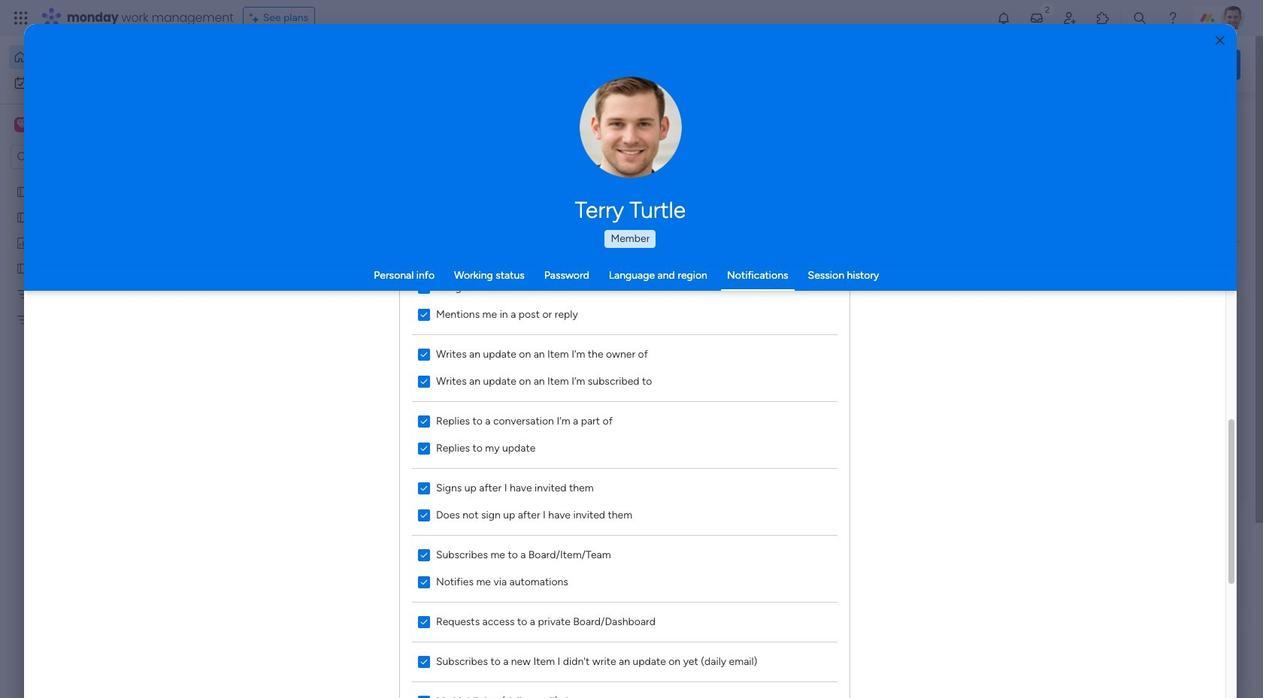 Task type: locate. For each thing, give the bounding box(es) containing it.
1 horizontal spatial component image
[[497, 298, 511, 312]]

0 vertical spatial public board image
[[16, 184, 30, 198]]

select product image
[[14, 11, 29, 26]]

1 vertical spatial public board image
[[251, 274, 268, 291]]

2 component image from the left
[[497, 298, 511, 312]]

component image for remove from favorites image
[[251, 298, 265, 312]]

workspace image
[[14, 117, 29, 133], [17, 117, 27, 133]]

monday marketplace image
[[1095, 11, 1110, 26]]

option
[[9, 45, 183, 69], [9, 71, 183, 95], [0, 178, 192, 181]]

0 horizontal spatial public board image
[[16, 184, 30, 198]]

0 vertical spatial add to favorites image
[[938, 275, 953, 290]]

update feed image
[[1029, 11, 1044, 26]]

0 horizontal spatial add to favorites image
[[446, 459, 461, 474]]

public board image
[[16, 184, 30, 198], [251, 274, 268, 291]]

2 element
[[384, 566, 402, 584], [384, 566, 402, 584]]

dapulse x slim image
[[1218, 109, 1236, 127]]

component image for add to favorites image
[[497, 298, 511, 312]]

1 component image from the left
[[251, 298, 265, 312]]

terry turtle image
[[1221, 6, 1245, 30]]

2 horizontal spatial component image
[[743, 298, 756, 312]]

public dashboard image
[[743, 274, 759, 291]]

0 horizontal spatial component image
[[251, 298, 265, 312]]

list box
[[0, 176, 192, 535]]

add to favorites image
[[938, 275, 953, 290], [446, 459, 461, 474]]

region
[[400, 256, 850, 698]]

1 vertical spatial add to favorites image
[[446, 459, 461, 474]]

notifications image
[[996, 11, 1011, 26]]

3 component image from the left
[[743, 298, 756, 312]]

public board image
[[16, 210, 30, 224], [16, 261, 30, 275], [497, 274, 514, 291]]

component image
[[251, 298, 265, 312], [497, 298, 511, 312], [743, 298, 756, 312]]



Task type: describe. For each thing, give the bounding box(es) containing it.
quick search results list box
[[232, 141, 979, 524]]

help center element
[[1015, 620, 1241, 680]]

templates image image
[[1029, 302, 1227, 406]]

2 workspace image from the left
[[17, 117, 27, 133]]

see plans image
[[249, 10, 263, 26]]

remove from favorites image
[[446, 275, 461, 290]]

1 vertical spatial option
[[9, 71, 183, 95]]

public board image up public dashboard image
[[16, 210, 30, 224]]

getting started element
[[1015, 548, 1241, 608]]

1 horizontal spatial add to favorites image
[[938, 275, 953, 290]]

workspace selection element
[[14, 116, 126, 135]]

Search in workspace field
[[32, 148, 126, 166]]

invite members image
[[1062, 11, 1077, 26]]

search everything image
[[1132, 11, 1147, 26]]

1 horizontal spatial public board image
[[251, 274, 268, 291]]

public board image down public dashboard image
[[16, 261, 30, 275]]

0 vertical spatial option
[[9, 45, 183, 69]]

help image
[[1165, 11, 1180, 26]]

add to favorites image
[[692, 275, 707, 290]]

public dashboard image
[[16, 235, 30, 250]]

2 vertical spatial option
[[0, 178, 192, 181]]

1 workspace image from the left
[[14, 117, 29, 133]]

public board image right remove from favorites image
[[497, 274, 514, 291]]

close image
[[1216, 35, 1225, 46]]

2 image
[[1041, 1, 1054, 18]]



Task type: vqa. For each thing, say whether or not it's contained in the screenshot.
Public board icon related to component icon
yes



